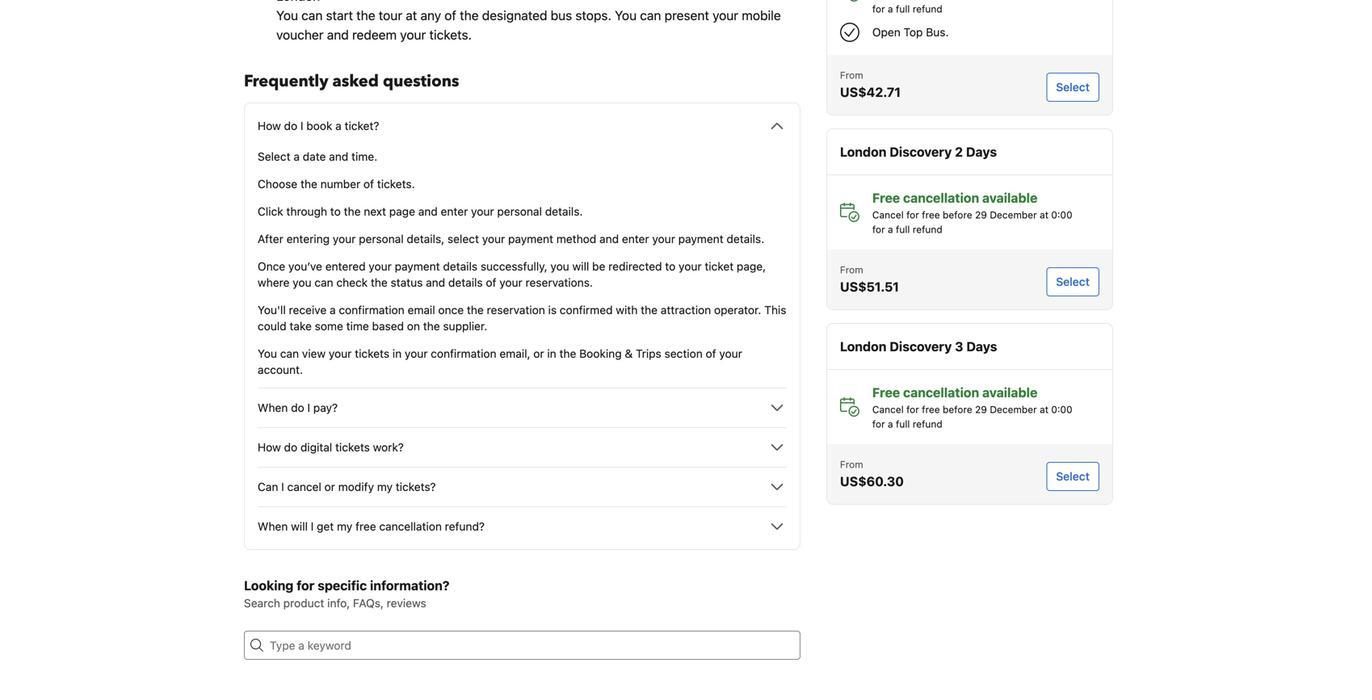 Task type: vqa. For each thing, say whether or not it's contained in the screenshot.
A
yes



Task type: describe. For each thing, give the bounding box(es) containing it.
and right page
[[418, 205, 438, 218]]

attraction
[[661, 303, 711, 317]]

from for us$60.30
[[840, 459, 864, 470]]

date
[[303, 150, 326, 163]]

to inside the once you've entered your payment details successfully, you will be redirected to your ticket page, where you can check the status and details of your reservations.
[[665, 260, 676, 273]]

ticket?
[[345, 119, 379, 133]]

the up redeem
[[357, 8, 375, 23]]

available for london discovery 2 days
[[983, 190, 1038, 206]]

details,
[[407, 232, 445, 246]]

the inside you can view your tickets in your confirmation email, or in the booking & trips section of your account.
[[560, 347, 576, 360]]

do for pay?
[[291, 401, 304, 415]]

at inside "you can start the tour at any of the designated bus stops.    you can present your mobile voucher and redeem your tickets."
[[406, 8, 417, 23]]

select button for london discovery 2 days
[[1047, 267, 1100, 297]]

1 vertical spatial you
[[293, 276, 312, 289]]

i for get
[[311, 520, 314, 533]]

do for tickets
[[284, 441, 297, 454]]

tour
[[379, 8, 403, 23]]

your up redirected
[[652, 232, 675, 246]]

book
[[306, 119, 332, 133]]

the inside the once you've entered your payment details successfully, you will be redirected to your ticket page, where you can check the status and details of your reservations.
[[371, 276, 388, 289]]

full inside cancel for free before 29 december at 0:00 for a full refund
[[896, 3, 910, 15]]

2 in from the left
[[547, 347, 557, 360]]

redirected
[[609, 260, 662, 273]]

on
[[407, 320, 420, 333]]

i right can
[[281, 480, 284, 494]]

cancel for london discovery 2 days
[[873, 209, 904, 221]]

once
[[438, 303, 464, 317]]

confirmation inside you can view your tickets in your confirmation email, or in the booking & trips section of your account.
[[431, 347, 497, 360]]

3
[[955, 339, 964, 354]]

click through to the next page and enter your personal details.
[[258, 205, 583, 218]]

cancel for free before 29 december at 0:00 for a full refund
[[873, 0, 1073, 15]]

stops.
[[576, 8, 612, 23]]

status
[[391, 276, 423, 289]]

your right select
[[482, 232, 505, 246]]

0:00 for london discovery 2 days
[[1052, 209, 1073, 221]]

for down london discovery 2 days
[[907, 209, 919, 221]]

us$60.30
[[840, 474, 904, 489]]

for inside looking for specific information? search product info, faqs, reviews
[[297, 578, 315, 594]]

london discovery 3 days
[[840, 339, 998, 354]]

ticket
[[705, 260, 734, 273]]

you'll
[[258, 303, 286, 317]]

0:00 for london discovery 3 days
[[1052, 404, 1073, 415]]

for down "london discovery 3 days" at the right of the page
[[907, 404, 919, 415]]

cancellation for 2
[[903, 190, 980, 206]]

select button for london discovery 3 days
[[1047, 462, 1100, 491]]

choose
[[258, 177, 298, 191]]

1 vertical spatial enter
[[622, 232, 649, 246]]

0 horizontal spatial personal
[[359, 232, 404, 246]]

you for your
[[258, 347, 277, 360]]

a up from us$51.51
[[888, 224, 893, 235]]

the right any
[[460, 8, 479, 23]]

can i cancel or modify my tickets?
[[258, 480, 436, 494]]

after
[[258, 232, 284, 246]]

operator.
[[714, 303, 761, 317]]

at inside cancel for free before 29 december at 0:00 for a full refund
[[1040, 0, 1049, 0]]

when do i pay?
[[258, 401, 338, 415]]

open top bus.
[[873, 25, 949, 39]]

work?
[[373, 441, 404, 454]]

29 for london discovery 3 days
[[975, 404, 987, 415]]

tickets. inside "you can start the tour at any of the designated bus stops.    you can present your mobile voucher and redeem your tickets."
[[430, 27, 472, 42]]

select for us$51.51
[[1056, 275, 1090, 288]]

entered
[[325, 260, 366, 273]]

your up status
[[369, 260, 392, 273]]

frequently asked questions
[[244, 70, 459, 93]]

info,
[[327, 597, 350, 610]]

cancel inside cancel for free before 29 december at 0:00 for a full refund
[[873, 0, 904, 0]]

0 horizontal spatial details.
[[545, 205, 583, 218]]

search
[[244, 597, 280, 610]]

your up select
[[471, 205, 494, 218]]

when will i get my free cancellation refund?
[[258, 520, 485, 533]]

free down "london discovery 3 days" at the right of the page
[[922, 404, 940, 415]]

1 horizontal spatial details.
[[727, 232, 765, 246]]

the up the supplier.
[[467, 303, 484, 317]]

or inside can i cancel or modify my tickets? dropdown button
[[325, 480, 335, 494]]

cancel
[[287, 480, 321, 494]]

and right date
[[329, 150, 349, 163]]

of down time.
[[364, 177, 374, 191]]

select
[[448, 232, 479, 246]]

a left date
[[294, 150, 300, 163]]

Type a keyword field
[[263, 631, 801, 660]]

london for london discovery 2 days
[[840, 144, 887, 160]]

london for london discovery 3 days
[[840, 339, 887, 354]]

present
[[665, 8, 709, 23]]

information?
[[370, 578, 450, 594]]

your down successfully,
[[500, 276, 523, 289]]

click
[[258, 205, 283, 218]]

29 inside cancel for free before 29 december at 0:00 for a full refund
[[975, 0, 987, 0]]

free inside cancel for free before 29 december at 0:00 for a full refund
[[922, 0, 940, 0]]

free down london discovery 2 days
[[922, 209, 940, 221]]

voucher
[[276, 27, 324, 42]]

get
[[317, 520, 334, 533]]

discovery for 3
[[890, 339, 952, 354]]

time
[[346, 320, 369, 333]]

tickets inside you can view your tickets in your confirmation email, or in the booking & trips section of your account.
[[355, 347, 390, 360]]

december for london discovery 2 days
[[990, 209, 1037, 221]]

free for london discovery 3 days
[[873, 385, 900, 400]]

account.
[[258, 363, 303, 377]]

open
[[873, 25, 901, 39]]

faqs,
[[353, 597, 384, 610]]

questions
[[383, 70, 459, 93]]

booking
[[580, 347, 622, 360]]

designated
[[482, 8, 547, 23]]

check
[[336, 276, 368, 289]]

mobile
[[742, 8, 781, 23]]

how do i book a ticket?
[[258, 119, 379, 133]]

modify
[[338, 480, 374, 494]]

number
[[321, 177, 361, 191]]

us$42.71
[[840, 84, 901, 100]]

refund for 3
[[913, 419, 943, 430]]

how do digital tickets work? button
[[258, 438, 787, 457]]

available for london discovery 3 days
[[983, 385, 1038, 400]]

receive
[[289, 303, 327, 317]]

1 horizontal spatial my
[[377, 480, 393, 494]]

based
[[372, 320, 404, 333]]

for up from us$60.30
[[873, 419, 885, 430]]

free inside dropdown button
[[356, 520, 376, 533]]

reviews
[[387, 597, 426, 610]]

refund?
[[445, 520, 485, 533]]

through
[[286, 205, 327, 218]]

full for 3
[[896, 419, 910, 430]]

digital
[[301, 441, 332, 454]]

1 vertical spatial details
[[448, 276, 483, 289]]

redeem
[[352, 27, 397, 42]]

page
[[389, 205, 415, 218]]

how do digital tickets work?
[[258, 441, 404, 454]]

cancellation for 3
[[903, 385, 980, 400]]

your left 'mobile'
[[713, 8, 739, 23]]

1 horizontal spatial personal
[[497, 205, 542, 218]]

bus.
[[926, 25, 949, 39]]

when do i pay? button
[[258, 398, 787, 418]]

method
[[557, 232, 597, 246]]

select for us$60.30
[[1056, 470, 1090, 483]]

time.
[[352, 150, 378, 163]]

can i cancel or modify my tickets? button
[[258, 478, 787, 497]]



Task type: locate. For each thing, give the bounding box(es) containing it.
when down account.
[[258, 401, 288, 415]]

full
[[896, 3, 910, 15], [896, 224, 910, 235], [896, 419, 910, 430]]

you up the voucher
[[276, 8, 298, 23]]

a up open
[[888, 3, 893, 15]]

1 vertical spatial tickets.
[[377, 177, 415, 191]]

3 cancel from the top
[[873, 404, 904, 415]]

2 full from the top
[[896, 224, 910, 235]]

for up the top
[[907, 0, 919, 0]]

3 select button from the top
[[1047, 462, 1100, 491]]

0 horizontal spatial you
[[293, 276, 312, 289]]

days for london discovery 2 days
[[966, 144, 997, 160]]

2 when from the top
[[258, 520, 288, 533]]

payment
[[508, 232, 554, 246], [679, 232, 724, 246], [395, 260, 440, 273]]

2 vertical spatial before
[[943, 404, 973, 415]]

london down the us$51.51
[[840, 339, 887, 354]]

to right redirected
[[665, 260, 676, 273]]

once you've entered your payment details successfully, you will be redirected to your ticket page, where you can check the status and details of your reservations.
[[258, 260, 766, 289]]

free up bus.
[[922, 0, 940, 0]]

details down select
[[443, 260, 478, 273]]

1 full from the top
[[896, 3, 910, 15]]

from us$60.30
[[840, 459, 904, 489]]

the up 'through'
[[301, 177, 317, 191]]

us$51.51
[[840, 279, 899, 295]]

1 vertical spatial how
[[258, 441, 281, 454]]

2 london from the top
[[840, 339, 887, 354]]

3 before from the top
[[943, 404, 973, 415]]

enter up redirected
[[622, 232, 649, 246]]

days right 2
[[966, 144, 997, 160]]

cancellation down 2
[[903, 190, 980, 206]]

when will i get my free cancellation refund? button
[[258, 517, 787, 537]]

days for london discovery 3 days
[[967, 339, 998, 354]]

0 vertical spatial or
[[534, 347, 544, 360]]

details. up method
[[545, 205, 583, 218]]

1 refund from the top
[[913, 3, 943, 15]]

0 horizontal spatial tickets.
[[377, 177, 415, 191]]

tickets. inside how do i book a ticket? "element"
[[377, 177, 415, 191]]

your down any
[[400, 27, 426, 42]]

refund for 2
[[913, 224, 943, 235]]

1 0:00 from the top
[[1052, 0, 1073, 0]]

frequently
[[244, 70, 329, 93]]

0 vertical spatial before
[[943, 0, 973, 0]]

1 available from the top
[[983, 190, 1038, 206]]

1 free from the top
[[873, 190, 900, 206]]

refund up bus.
[[913, 3, 943, 15]]

how do i book a ticket? element
[[258, 136, 787, 378]]

confirmed
[[560, 303, 613, 317]]

when for when will i get my free cancellation refund?
[[258, 520, 288, 533]]

from for us$42.71
[[840, 69, 864, 81]]

1 horizontal spatial confirmation
[[431, 347, 497, 360]]

can up the voucher
[[302, 8, 323, 23]]

1 horizontal spatial enter
[[622, 232, 649, 246]]

cancel for london discovery 3 days
[[873, 404, 904, 415]]

2 vertical spatial from
[[840, 459, 864, 470]]

can up account.
[[280, 347, 299, 360]]

2 29 from the top
[[975, 209, 987, 221]]

or right email,
[[534, 347, 544, 360]]

you
[[276, 8, 298, 23], [615, 8, 637, 23], [258, 347, 277, 360]]

or inside you can view your tickets in your confirmation email, or in the booking & trips section of your account.
[[534, 347, 544, 360]]

you inside you can view your tickets in your confirmation email, or in the booking & trips section of your account.
[[258, 347, 277, 360]]

1 vertical spatial cancellation
[[903, 385, 980, 400]]

1 vertical spatial do
[[291, 401, 304, 415]]

discovery for 2
[[890, 144, 952, 160]]

0 vertical spatial days
[[966, 144, 997, 160]]

specific
[[318, 578, 367, 594]]

1 vertical spatial 0:00
[[1052, 209, 1073, 221]]

and
[[327, 27, 349, 42], [329, 150, 349, 163], [418, 205, 438, 218], [600, 232, 619, 246], [426, 276, 445, 289]]

could
[[258, 320, 287, 333]]

any
[[421, 8, 441, 23]]

0 vertical spatial available
[[983, 190, 1038, 206]]

0 vertical spatial enter
[[441, 205, 468, 218]]

email
[[408, 303, 435, 317]]

the right with on the top left of the page
[[641, 303, 658, 317]]

trips
[[636, 347, 662, 360]]

2 before from the top
[[943, 209, 973, 221]]

0 vertical spatial to
[[330, 205, 341, 218]]

when
[[258, 401, 288, 415], [258, 520, 288, 533]]

2 how from the top
[[258, 441, 281, 454]]

1 29 from the top
[[975, 0, 987, 0]]

pay?
[[313, 401, 338, 415]]

2 vertical spatial cancellation
[[379, 520, 442, 533]]

free down london discovery 2 days
[[873, 190, 900, 206]]

2 vertical spatial december
[[990, 404, 1037, 415]]

your up entered
[[333, 232, 356, 246]]

free cancellation available cancel for free before 29 december at 0:00 for a full refund for 3
[[873, 385, 1073, 430]]

you've
[[288, 260, 322, 273]]

0 vertical spatial will
[[573, 260, 589, 273]]

your left ticket on the top right
[[679, 260, 702, 273]]

0 horizontal spatial to
[[330, 205, 341, 218]]

1 vertical spatial free
[[873, 385, 900, 400]]

1 vertical spatial or
[[325, 480, 335, 494]]

of inside "you can start the tour at any of the designated bus stops.    you can present your mobile voucher and redeem your tickets."
[[445, 8, 456, 23]]

refund inside cancel for free before 29 december at 0:00 for a full refund
[[913, 3, 943, 15]]

in right email,
[[547, 347, 557, 360]]

section
[[665, 347, 703, 360]]

where
[[258, 276, 290, 289]]

1 vertical spatial before
[[943, 209, 973, 221]]

and up "be"
[[600, 232, 619, 246]]

tickets. down any
[[430, 27, 472, 42]]

you up account.
[[258, 347, 277, 360]]

1 vertical spatial full
[[896, 224, 910, 235]]

the right check
[[371, 276, 388, 289]]

do left the digital
[[284, 441, 297, 454]]

1 vertical spatial available
[[983, 385, 1038, 400]]

do for book
[[284, 119, 297, 133]]

supplier.
[[443, 320, 487, 333]]

tickets inside dropdown button
[[335, 441, 370, 454]]

or right cancel at left
[[325, 480, 335, 494]]

from inside from us$60.30
[[840, 459, 864, 470]]

or
[[534, 347, 544, 360], [325, 480, 335, 494]]

1 free cancellation available cancel for free before 29 december at 0:00 for a full refund from the top
[[873, 190, 1073, 235]]

1 london from the top
[[840, 144, 887, 160]]

1 vertical spatial london
[[840, 339, 887, 354]]

take
[[290, 320, 312, 333]]

refund
[[913, 3, 943, 15], [913, 224, 943, 235], [913, 419, 943, 430]]

refund down london discovery 2 days
[[913, 224, 943, 235]]

full for 2
[[896, 224, 910, 235]]

0 horizontal spatial payment
[[395, 260, 440, 273]]

for up from us$51.51
[[873, 224, 885, 235]]

i
[[301, 119, 303, 133], [307, 401, 310, 415], [281, 480, 284, 494], [311, 520, 314, 533]]

0 vertical spatial you
[[551, 260, 569, 273]]

before up bus.
[[943, 0, 973, 0]]

details.
[[545, 205, 583, 218], [727, 232, 765, 246]]

once
[[258, 260, 285, 273]]

can left present
[[640, 8, 661, 23]]

1 vertical spatial my
[[337, 520, 353, 533]]

free for london discovery 2 days
[[873, 190, 900, 206]]

free
[[873, 190, 900, 206], [873, 385, 900, 400]]

london down us$42.71
[[840, 144, 887, 160]]

1 vertical spatial free cancellation available cancel for free before 29 december at 0:00 for a full refund
[[873, 385, 1073, 430]]

a inside you'll receive a confirmation email once the reservation is confirmed with the attraction operator. this could take some time based on the supplier.
[[330, 303, 336, 317]]

0 vertical spatial full
[[896, 3, 910, 15]]

entering
[[287, 232, 330, 246]]

3 full from the top
[[896, 419, 910, 430]]

0 vertical spatial discovery
[[890, 144, 952, 160]]

is
[[548, 303, 557, 317]]

2 cancel from the top
[[873, 209, 904, 221]]

full up from us$51.51
[[896, 224, 910, 235]]

how inside how do i book a ticket? dropdown button
[[258, 119, 281, 133]]

do left book
[[284, 119, 297, 133]]

after entering your personal details, select your payment method and enter your payment details.
[[258, 232, 765, 246]]

a up some
[[330, 303, 336, 317]]

will inside dropdown button
[[291, 520, 308, 533]]

3 december from the top
[[990, 404, 1037, 415]]

1 horizontal spatial in
[[547, 347, 557, 360]]

1 horizontal spatial tickets.
[[430, 27, 472, 42]]

3 0:00 from the top
[[1052, 404, 1073, 415]]

0 vertical spatial cancel
[[873, 0, 904, 0]]

of right section
[[706, 347, 716, 360]]

3 refund from the top
[[913, 419, 943, 430]]

how inside how do digital tickets work? dropdown button
[[258, 441, 281, 454]]

2 vertical spatial select button
[[1047, 462, 1100, 491]]

0 vertical spatial details
[[443, 260, 478, 273]]

1 when from the top
[[258, 401, 288, 415]]

you for voucher
[[276, 8, 298, 23]]

reservation
[[487, 303, 545, 317]]

how for how do i book a ticket?
[[258, 119, 281, 133]]

before
[[943, 0, 973, 0], [943, 209, 973, 221], [943, 404, 973, 415]]

tickets?
[[396, 480, 436, 494]]

confirmation inside you'll receive a confirmation email once the reservation is confirmed with the attraction operator. this could take some time based on the supplier.
[[339, 303, 405, 317]]

1 vertical spatial will
[[291, 520, 308, 533]]

2 vertical spatial 0:00
[[1052, 404, 1073, 415]]

how up can
[[258, 441, 281, 454]]

can down you've at the left top of page
[[315, 276, 333, 289]]

1 vertical spatial from
[[840, 264, 864, 276]]

2 from from the top
[[840, 264, 864, 276]]

and right status
[[426, 276, 445, 289]]

from us$42.71
[[840, 69, 901, 100]]

0 vertical spatial my
[[377, 480, 393, 494]]

days right 3
[[967, 339, 998, 354]]

i for pay?
[[307, 401, 310, 415]]

3 29 from the top
[[975, 404, 987, 415]]

0 vertical spatial refund
[[913, 3, 943, 15]]

i left pay?
[[307, 401, 310, 415]]

you
[[551, 260, 569, 273], [293, 276, 312, 289]]

1 horizontal spatial to
[[665, 260, 676, 273]]

select for us$42.71
[[1056, 80, 1090, 94]]

a inside cancel for free before 29 december at 0:00 for a full refund
[[888, 3, 893, 15]]

for up product
[[297, 578, 315, 594]]

in down based
[[393, 347, 402, 360]]

1 horizontal spatial or
[[534, 347, 544, 360]]

0 horizontal spatial in
[[393, 347, 402, 360]]

free cancellation available cancel for free before 29 december at 0:00 for a full refund for 2
[[873, 190, 1073, 235]]

personal down next
[[359, 232, 404, 246]]

for up open
[[873, 3, 885, 15]]

select
[[1056, 80, 1090, 94], [258, 150, 291, 163], [1056, 275, 1090, 288], [1056, 470, 1090, 483]]

to down choose the number of tickets.
[[330, 205, 341, 218]]

from up us$60.30
[[840, 459, 864, 470]]

this
[[765, 303, 787, 317]]

&
[[625, 347, 633, 360]]

select inside how do i book a ticket? "element"
[[258, 150, 291, 163]]

for
[[907, 0, 919, 0], [873, 3, 885, 15], [907, 209, 919, 221], [873, 224, 885, 235], [907, 404, 919, 415], [873, 419, 885, 430], [297, 578, 315, 594]]

you can start the tour at any of the designated bus stops.    you can present your mobile voucher and redeem your tickets.
[[276, 8, 781, 42]]

page,
[[737, 260, 766, 273]]

details up once in the left of the page
[[448, 276, 483, 289]]

from inside from us$42.71
[[840, 69, 864, 81]]

cancellation down tickets?
[[379, 520, 442, 533]]

you'll receive a confirmation email once the reservation is confirmed with the attraction operator. this could take some time based on the supplier.
[[258, 303, 787, 333]]

0 vertical spatial select button
[[1047, 73, 1100, 102]]

1 vertical spatial to
[[665, 260, 676, 273]]

will left get
[[291, 520, 308, 533]]

3 from from the top
[[840, 459, 864, 470]]

1 vertical spatial days
[[967, 339, 998, 354]]

choose the number of tickets.
[[258, 177, 415, 191]]

will left "be"
[[573, 260, 589, 273]]

with
[[616, 303, 638, 317]]

email,
[[500, 347, 531, 360]]

1 cancel from the top
[[873, 0, 904, 0]]

my right get
[[337, 520, 353, 533]]

0:00
[[1052, 0, 1073, 0], [1052, 209, 1073, 221], [1052, 404, 1073, 415]]

can inside the once you've entered your payment details successfully, you will be redirected to your ticket page, where you can check the status and details of your reservations.
[[315, 276, 333, 289]]

0 horizontal spatial enter
[[441, 205, 468, 218]]

tickets.
[[430, 27, 472, 42], [377, 177, 415, 191]]

2 vertical spatial 29
[[975, 404, 987, 415]]

free cancellation available cancel for free before 29 december at 0:00 for a full refund down 3
[[873, 385, 1073, 430]]

0 vertical spatial london
[[840, 144, 887, 160]]

will inside the once you've entered your payment details successfully, you will be redirected to your ticket page, where you can check the status and details of your reservations.
[[573, 260, 589, 273]]

payment up successfully,
[[508, 232, 554, 246]]

and down start
[[327, 27, 349, 42]]

1 december from the top
[[990, 0, 1037, 0]]

product
[[283, 597, 324, 610]]

and inside "you can start the tour at any of the designated bus stops.    you can present your mobile voucher and redeem your tickets."
[[327, 27, 349, 42]]

1 vertical spatial personal
[[359, 232, 404, 246]]

payment inside the once you've entered your payment details successfully, you will be redirected to your ticket page, where you can check the status and details of your reservations.
[[395, 260, 440, 273]]

the left next
[[344, 205, 361, 218]]

a
[[888, 3, 893, 15], [336, 119, 342, 133], [294, 150, 300, 163], [888, 224, 893, 235], [330, 303, 336, 317], [888, 419, 893, 430]]

select a date and time.
[[258, 150, 378, 163]]

2 select button from the top
[[1047, 267, 1100, 297]]

0 vertical spatial from
[[840, 69, 864, 81]]

0 vertical spatial tickets
[[355, 347, 390, 360]]

tickets. up page
[[377, 177, 415, 191]]

can
[[258, 480, 278, 494]]

from for us$51.51
[[840, 264, 864, 276]]

2 discovery from the top
[[890, 339, 952, 354]]

2 vertical spatial full
[[896, 419, 910, 430]]

london discovery 2 days
[[840, 144, 997, 160]]

when for when do i pay?
[[258, 401, 288, 415]]

1 vertical spatial select button
[[1047, 267, 1100, 297]]

the right the on
[[423, 320, 440, 333]]

1 vertical spatial cancel
[[873, 209, 904, 221]]

1 how from the top
[[258, 119, 281, 133]]

2 refund from the top
[[913, 224, 943, 235]]

enter up select
[[441, 205, 468, 218]]

do left pay?
[[291, 401, 304, 415]]

1 vertical spatial when
[[258, 520, 288, 533]]

full up from us$60.30
[[896, 419, 910, 430]]

0 vertical spatial how
[[258, 119, 281, 133]]

1 vertical spatial details.
[[727, 232, 765, 246]]

to
[[330, 205, 341, 218], [665, 260, 676, 273]]

0 vertical spatial details.
[[545, 205, 583, 218]]

some
[[315, 320, 343, 333]]

can inside you can view your tickets in your confirmation email, or in the booking & trips section of your account.
[[280, 347, 299, 360]]

1 vertical spatial discovery
[[890, 339, 952, 354]]

full up open top bus.
[[896, 3, 910, 15]]

december for london discovery 3 days
[[990, 404, 1037, 415]]

0 vertical spatial do
[[284, 119, 297, 133]]

confirmation up time
[[339, 303, 405, 317]]

you right stops.
[[615, 8, 637, 23]]

0 horizontal spatial will
[[291, 520, 308, 533]]

1 discovery from the top
[[890, 144, 952, 160]]

0 vertical spatial 0:00
[[1052, 0, 1073, 0]]

2 available from the top
[[983, 385, 1038, 400]]

be
[[592, 260, 606, 273]]

cancel up open
[[873, 0, 904, 0]]

discovery
[[890, 144, 952, 160], [890, 339, 952, 354]]

1 select button from the top
[[1047, 73, 1100, 102]]

1 vertical spatial 29
[[975, 209, 987, 221]]

looking for specific information? search product info, faqs, reviews
[[244, 578, 450, 610]]

free cancellation available cancel for free before 29 december at 0:00 for a full refund down 2
[[873, 190, 1073, 235]]

your down the on
[[405, 347, 428, 360]]

2 horizontal spatial payment
[[679, 232, 724, 246]]

1 vertical spatial tickets
[[335, 441, 370, 454]]

bus
[[551, 8, 572, 23]]

tickets
[[355, 347, 390, 360], [335, 441, 370, 454]]

0 vertical spatial confirmation
[[339, 303, 405, 317]]

successfully,
[[481, 260, 548, 273]]

2 free from the top
[[873, 385, 900, 400]]

0 horizontal spatial my
[[337, 520, 353, 533]]

next
[[364, 205, 386, 218]]

2 vertical spatial do
[[284, 441, 297, 454]]

1 horizontal spatial payment
[[508, 232, 554, 246]]

tickets left work?
[[335, 441, 370, 454]]

your down operator.
[[720, 347, 743, 360]]

you up reservations.
[[551, 260, 569, 273]]

in
[[393, 347, 402, 360], [547, 347, 557, 360]]

i left book
[[301, 119, 303, 133]]

a up from us$60.30
[[888, 419, 893, 430]]

view
[[302, 347, 326, 360]]

how down frequently
[[258, 119, 281, 133]]

from inside from us$51.51
[[840, 264, 864, 276]]

0 vertical spatial free
[[873, 190, 900, 206]]

1 vertical spatial confirmation
[[431, 347, 497, 360]]

you down you've at the left top of page
[[293, 276, 312, 289]]

of inside you can view your tickets in your confirmation email, or in the booking & trips section of your account.
[[706, 347, 716, 360]]

2 december from the top
[[990, 209, 1037, 221]]

2
[[955, 144, 963, 160]]

at
[[1040, 0, 1049, 0], [406, 8, 417, 23], [1040, 209, 1049, 221], [1040, 404, 1049, 415]]

2 0:00 from the top
[[1052, 209, 1073, 221]]

1 in from the left
[[393, 347, 402, 360]]

confirmation down the supplier.
[[431, 347, 497, 360]]

top
[[904, 25, 923, 39]]

a inside dropdown button
[[336, 119, 342, 133]]

2 vertical spatial cancel
[[873, 404, 904, 415]]

will
[[573, 260, 589, 273], [291, 520, 308, 533]]

0 horizontal spatial confirmation
[[339, 303, 405, 317]]

0 vertical spatial 29
[[975, 0, 987, 0]]

from up us$42.71
[[840, 69, 864, 81]]

1 vertical spatial refund
[[913, 224, 943, 235]]

29 for london discovery 2 days
[[975, 209, 987, 221]]

how do i book a ticket? button
[[258, 116, 787, 136]]

before for 3
[[943, 404, 973, 415]]

1 horizontal spatial will
[[573, 260, 589, 273]]

personal up after entering your personal details, select your payment method and enter your payment details.
[[497, 205, 542, 218]]

1 from from the top
[[840, 69, 864, 81]]

0 vertical spatial december
[[990, 0, 1037, 0]]

discovery left 2
[[890, 144, 952, 160]]

and inside the once you've entered your payment details successfully, you will be redirected to your ticket page, where you can check the status and details of your reservations.
[[426, 276, 445, 289]]

before down 2
[[943, 209, 973, 221]]

2 vertical spatial refund
[[913, 419, 943, 430]]

your right view
[[329, 347, 352, 360]]

0 vertical spatial tickets.
[[430, 27, 472, 42]]

0 vertical spatial cancellation
[[903, 190, 980, 206]]

of down successfully,
[[486, 276, 497, 289]]

0 vertical spatial free cancellation available cancel for free before 29 december at 0:00 for a full refund
[[873, 190, 1073, 235]]

looking
[[244, 578, 294, 594]]

payment up status
[[395, 260, 440, 273]]

0 vertical spatial when
[[258, 401, 288, 415]]

of right any
[[445, 8, 456, 23]]

cancellation inside dropdown button
[[379, 520, 442, 533]]

my
[[377, 480, 393, 494], [337, 520, 353, 533]]

reservations.
[[526, 276, 593, 289]]

2 free cancellation available cancel for free before 29 december at 0:00 for a full refund from the top
[[873, 385, 1073, 430]]

before for 2
[[943, 209, 973, 221]]

do
[[284, 119, 297, 133], [291, 401, 304, 415], [284, 441, 297, 454]]

from us$51.51
[[840, 264, 899, 295]]

confirmation
[[339, 303, 405, 317], [431, 347, 497, 360]]

1 horizontal spatial you
[[551, 260, 569, 273]]

when down can
[[258, 520, 288, 533]]

0 vertical spatial personal
[[497, 205, 542, 218]]

december inside cancel for free before 29 december at 0:00 for a full refund
[[990, 0, 1037, 0]]

0 horizontal spatial or
[[325, 480, 335, 494]]

1 before from the top
[[943, 0, 973, 0]]

how for how do digital tickets work?
[[258, 441, 281, 454]]

of inside the once you've entered your payment details successfully, you will be redirected to your ticket page, where you can check the status and details of your reservations.
[[486, 276, 497, 289]]

before inside cancel for free before 29 december at 0:00 for a full refund
[[943, 0, 973, 0]]

i for book
[[301, 119, 303, 133]]

refund down "london discovery 3 days" at the right of the page
[[913, 419, 943, 430]]

0:00 inside cancel for free before 29 december at 0:00 for a full refund
[[1052, 0, 1073, 0]]

cancel up from us$51.51
[[873, 209, 904, 221]]

1 vertical spatial december
[[990, 209, 1037, 221]]



